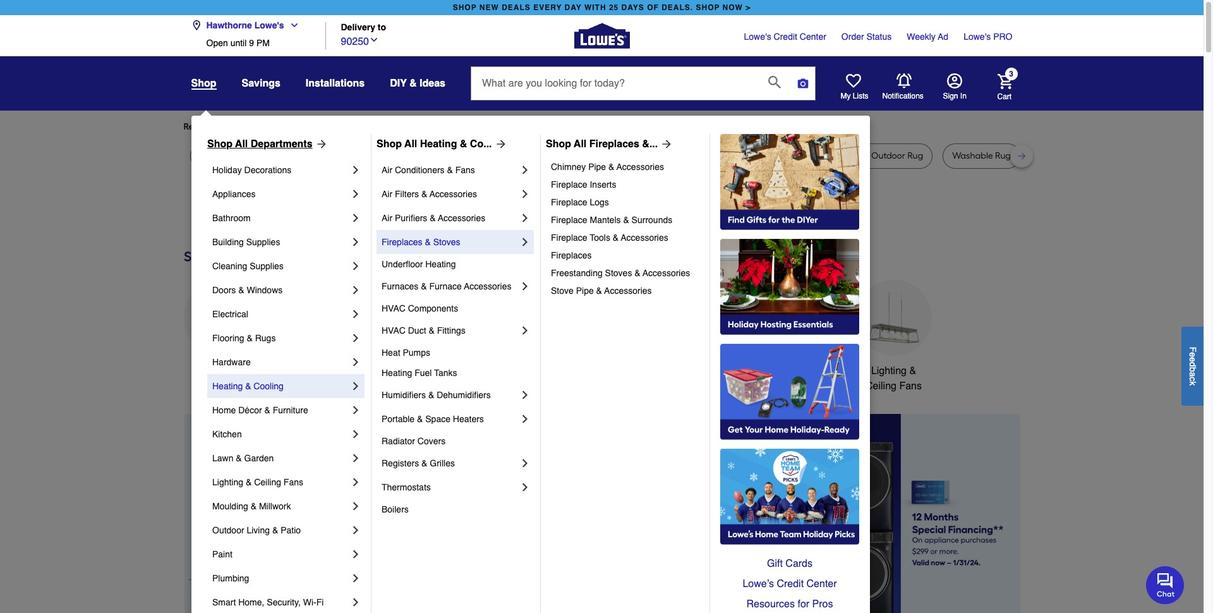 Task type: locate. For each thing, give the bounding box(es) containing it.
fireplaces for fireplaces
[[551, 250, 592, 260]]

4 fireplace from the top
[[551, 233, 588, 243]]

chevron right image
[[350, 164, 362, 176], [519, 164, 532, 176], [350, 212, 362, 224], [519, 212, 532, 224], [350, 236, 362, 248], [519, 236, 532, 248], [519, 280, 532, 293], [350, 284, 362, 296], [350, 308, 362, 320], [519, 324, 532, 337], [350, 380, 362, 393], [519, 389, 532, 401], [350, 404, 362, 417], [519, 413, 532, 425], [350, 572, 362, 585], [350, 596, 362, 609]]

2 fireplace from the top
[[551, 197, 588, 207]]

fireplace down chimney
[[551, 180, 588, 190]]

roth up chimney
[[543, 150, 561, 161]]

lowe's inside 'link'
[[744, 32, 772, 42]]

air left purifiers
[[382, 213, 393, 223]]

holiday hosting essentials. image
[[721, 239, 860, 335]]

3 shop from the left
[[546, 138, 571, 150]]

0 horizontal spatial for
[[285, 121, 297, 132]]

fans inside lighting & ceiling fans link
[[284, 477, 303, 487]]

heating up 'furnace' on the top of the page
[[426, 259, 456, 269]]

delivery
[[341, 22, 375, 33]]

radiator
[[382, 436, 415, 446]]

1 horizontal spatial you
[[411, 121, 426, 132]]

search image
[[769, 76, 781, 88]]

credit inside 'link'
[[774, 32, 798, 42]]

hvac duct & fittings
[[382, 326, 466, 336]]

1 allen from the left
[[502, 150, 522, 161]]

supplies up cleaning supplies
[[246, 237, 280, 247]]

recommended searches for you
[[184, 121, 313, 132]]

supplies
[[246, 237, 280, 247], [250, 261, 284, 271]]

fireplaces down recommended searches for you heading
[[590, 138, 640, 150]]

all inside shop all fireplaces &... link
[[574, 138, 587, 150]]

0 vertical spatial kitchen
[[474, 365, 507, 377]]

0 horizontal spatial stoves
[[433, 237, 460, 247]]

0 vertical spatial ceiling
[[866, 380, 897, 392]]

1 vertical spatial lighting & ceiling fans
[[212, 477, 303, 487]]

0 horizontal spatial fans
[[284, 477, 303, 487]]

credit up resources for pros link
[[777, 578, 804, 590]]

chevron right image for building supplies
[[350, 236, 362, 248]]

1 vertical spatial credit
[[777, 578, 804, 590]]

smart
[[770, 365, 797, 377], [212, 597, 236, 607]]

home inside button
[[799, 365, 826, 377]]

lowe's for lowe's credit center
[[744, 32, 772, 42]]

chevron right image for bathroom
[[350, 212, 362, 224]]

0 horizontal spatial ceiling
[[254, 477, 281, 487]]

2 and from the left
[[651, 150, 667, 161]]

washable for washable rug
[[953, 150, 993, 161]]

chat invite button image
[[1147, 565, 1185, 604]]

suggestions
[[346, 121, 396, 132]]

3 air from the top
[[382, 213, 393, 223]]

fireplaces link
[[551, 247, 701, 264]]

covers
[[418, 436, 446, 446]]

christmas decorations button
[[376, 280, 452, 394]]

weekly ad link
[[907, 30, 949, 43]]

7 rug from the left
[[799, 150, 814, 161]]

hvac
[[382, 303, 406, 314], [382, 326, 406, 336]]

tools down mantels
[[590, 233, 611, 243]]

fireplaces up freestanding
[[551, 250, 592, 260]]

desk
[[454, 150, 473, 161]]

faucets
[[510, 365, 546, 377]]

0 horizontal spatial arrow right image
[[313, 138, 328, 150]]

accessories up air purifiers & accessories link
[[430, 189, 477, 199]]

chevron right image for cleaning supplies
[[350, 260, 362, 272]]

accessories up stove pipe & accessories link
[[643, 268, 690, 278]]

shop up 5x8
[[207, 138, 233, 150]]

lighting & ceiling fans inside lighting & ceiling fans link
[[212, 477, 303, 487]]

lowe's
[[255, 20, 284, 30], [744, 32, 772, 42], [964, 32, 991, 42]]

lighting & ceiling fans inside lighting & ceiling fans button
[[866, 365, 922, 392]]

more
[[324, 121, 344, 132]]

2 all from the left
[[405, 138, 417, 150]]

accessories up hvac components link
[[464, 281, 512, 291]]

appliances inside button
[[197, 365, 246, 377]]

accessories down air filters & accessories "link"
[[438, 213, 486, 223]]

all for heating
[[405, 138, 417, 150]]

0 horizontal spatial all
[[235, 138, 248, 150]]

chevron right image for hvac duct & fittings
[[519, 324, 532, 337]]

my
[[841, 92, 851, 101]]

air inside "link"
[[382, 189, 393, 199]]

0 horizontal spatial area
[[323, 150, 342, 161]]

supplies up windows at the top left of page
[[250, 261, 284, 271]]

fireplace down fireplace logs
[[551, 215, 588, 225]]

0 horizontal spatial home
[[212, 405, 236, 415]]

1 hvac from the top
[[382, 303, 406, 314]]

fans inside lighting & ceiling fans button
[[900, 380, 922, 392]]

1 washable from the left
[[735, 150, 775, 161]]

0 horizontal spatial shop
[[453, 3, 477, 12]]

0 vertical spatial smart
[[770, 365, 797, 377]]

logs
[[590, 197, 609, 207]]

fireplaces & stoves
[[382, 237, 460, 247]]

1 vertical spatial kitchen
[[212, 429, 242, 439]]

kitchen for kitchen faucets
[[474, 365, 507, 377]]

chevron right image for appliances
[[350, 188, 362, 200]]

chimney pipe & accessories link
[[551, 158, 701, 176]]

2 washable from the left
[[953, 150, 993, 161]]

shop down the more suggestions for you link
[[377, 138, 402, 150]]

shop left now
[[696, 3, 720, 12]]

center inside the lowe's credit center link
[[807, 578, 837, 590]]

appliances down holiday at left
[[212, 189, 256, 199]]

all up chimney
[[574, 138, 587, 150]]

1 all from the left
[[235, 138, 248, 150]]

paint
[[212, 549, 233, 559]]

1 horizontal spatial for
[[398, 121, 409, 132]]

building
[[212, 237, 244, 247]]

e
[[1188, 352, 1198, 357], [1188, 357, 1198, 362]]

kitchen for kitchen
[[212, 429, 242, 439]]

recommended searches for you heading
[[184, 121, 1020, 133]]

1 horizontal spatial roth
[[669, 150, 688, 161]]

0 horizontal spatial tools
[[306, 365, 329, 377]]

credit for lowe's
[[774, 32, 798, 42]]

for for suggestions
[[398, 121, 409, 132]]

bathroom inside button
[[680, 365, 724, 377]]

1 horizontal spatial lowe's
[[744, 32, 772, 42]]

0 vertical spatial tools
[[590, 233, 611, 243]]

home
[[799, 365, 826, 377], [212, 405, 236, 415]]

2 horizontal spatial lowe's
[[964, 32, 991, 42]]

arrow right image down more at left
[[313, 138, 328, 150]]

underfloor heating
[[382, 259, 456, 269]]

2 vertical spatial fireplaces
[[551, 250, 592, 260]]

chevron right image for electrical
[[350, 308, 362, 320]]

d
[[1188, 362, 1198, 367]]

stove pipe & accessories
[[551, 286, 652, 296]]

1 horizontal spatial smart
[[770, 365, 797, 377]]

1 vertical spatial decorations
[[387, 380, 441, 392]]

1 rug from the left
[[199, 150, 215, 161]]

indoor outdoor rug
[[844, 150, 924, 161]]

1 vertical spatial tools
[[306, 365, 329, 377]]

accessories for furnaces & furnace accessories
[[464, 281, 512, 291]]

and for allen and roth area rug
[[524, 150, 540, 161]]

furnaces & furnace accessories
[[382, 281, 512, 291]]

credit up search icon
[[774, 32, 798, 42]]

pipe up inserts
[[589, 162, 606, 172]]

0 horizontal spatial allen
[[502, 150, 522, 161]]

0 vertical spatial decorations
[[244, 165, 292, 175]]

2 allen from the left
[[629, 150, 649, 161]]

1 vertical spatial fans
[[900, 380, 922, 392]]

hvac up heat in the bottom of the page
[[382, 326, 406, 336]]

2 vertical spatial fans
[[284, 477, 303, 487]]

chevron right image for air purifiers & accessories
[[519, 212, 532, 224]]

lowe's credit center
[[743, 578, 837, 590]]

1 fireplace from the top
[[551, 180, 588, 190]]

1 horizontal spatial shop
[[377, 138, 402, 150]]

0 horizontal spatial smart
[[212, 597, 236, 607]]

decorations inside button
[[387, 380, 441, 392]]

rugs
[[255, 333, 276, 343]]

1 vertical spatial bathroom
[[680, 365, 724, 377]]

area
[[323, 150, 342, 161], [563, 150, 582, 161], [778, 150, 797, 161]]

fittings
[[437, 326, 466, 336]]

accessories for stove pipe & accessories
[[605, 286, 652, 296]]

0 vertical spatial pipe
[[589, 162, 606, 172]]

2 horizontal spatial shop
[[546, 138, 571, 150]]

1 horizontal spatial and
[[651, 150, 667, 161]]

notifications
[[883, 92, 924, 100]]

0 vertical spatial lighting & ceiling fans
[[866, 365, 922, 392]]

1 vertical spatial center
[[807, 578, 837, 590]]

find gifts for the diyer. image
[[721, 134, 860, 230]]

0 horizontal spatial bathroom
[[212, 213, 251, 223]]

1 vertical spatial supplies
[[250, 261, 284, 271]]

fireplace tools & accessories link
[[551, 229, 701, 247]]

1 e from the top
[[1188, 352, 1198, 357]]

0 horizontal spatial decorations
[[244, 165, 292, 175]]

kitchen inside button
[[474, 365, 507, 377]]

and
[[524, 150, 540, 161], [651, 150, 667, 161]]

1 vertical spatial stoves
[[605, 268, 632, 278]]

1 horizontal spatial lighting & ceiling fans
[[866, 365, 922, 392]]

accessories down surrounds
[[621, 233, 669, 243]]

inserts
[[590, 180, 617, 190]]

get your home holiday-ready. image
[[721, 344, 860, 440]]

you up shop all heating & co... in the top left of the page
[[411, 121, 426, 132]]

1 horizontal spatial tools
[[590, 233, 611, 243]]

1 shop from the left
[[207, 138, 233, 150]]

you left more at left
[[299, 121, 313, 132]]

fireplace down fireplace inserts
[[551, 197, 588, 207]]

1 vertical spatial smart
[[212, 597, 236, 607]]

lowe's left pro
[[964, 32, 991, 42]]

1 horizontal spatial area
[[563, 150, 582, 161]]

0 vertical spatial home
[[799, 365, 826, 377]]

air left filters
[[382, 189, 393, 199]]

0 horizontal spatial you
[[299, 121, 313, 132]]

1 vertical spatial lighting
[[212, 477, 243, 487]]

for for searches
[[285, 121, 297, 132]]

arrow right image inside the "shop all heating & co..." link
[[492, 138, 507, 150]]

pipe
[[589, 162, 606, 172], [576, 286, 594, 296]]

2 roth from the left
[[669, 150, 688, 161]]

decorations down rug rug
[[244, 165, 292, 175]]

0 horizontal spatial roth
[[543, 150, 561, 161]]

arrow right image
[[313, 138, 328, 150], [492, 138, 507, 150], [658, 138, 673, 150]]

0 horizontal spatial shop
[[207, 138, 233, 150]]

3 all from the left
[[574, 138, 587, 150]]

2 hvac from the top
[[382, 326, 406, 336]]

shop
[[207, 138, 233, 150], [377, 138, 402, 150], [546, 138, 571, 150]]

fans inside the air conditioners & fans link
[[456, 165, 475, 175]]

0 vertical spatial air
[[382, 165, 393, 175]]

accessories for air purifiers & accessories
[[438, 213, 486, 223]]

1 horizontal spatial kitchen
[[474, 365, 507, 377]]

components
[[408, 303, 458, 314]]

0 vertical spatial lighting
[[872, 365, 907, 377]]

1 area from the left
[[323, 150, 342, 161]]

hvac down furnaces
[[382, 303, 406, 314]]

2 horizontal spatial fans
[[900, 380, 922, 392]]

for up furniture
[[398, 121, 409, 132]]

chevron right image for paint
[[350, 548, 362, 561]]

allen right desk
[[502, 150, 522, 161]]

for up the departments
[[285, 121, 297, 132]]

chevron right image for moulding & millwork
[[350, 500, 362, 513]]

chevron down image
[[284, 20, 299, 30]]

0 horizontal spatial lighting
[[212, 477, 243, 487]]

0 horizontal spatial and
[[524, 150, 540, 161]]

air down furniture
[[382, 165, 393, 175]]

1 vertical spatial hvac
[[382, 326, 406, 336]]

tools up furniture
[[306, 365, 329, 377]]

center up pros
[[807, 578, 837, 590]]

roth up the fireplace inserts link
[[669, 150, 688, 161]]

1 horizontal spatial arrow right image
[[492, 138, 507, 150]]

stoves up stove pipe & accessories link
[[605, 268, 632, 278]]

smart home
[[770, 365, 826, 377]]

2 vertical spatial air
[[382, 213, 393, 223]]

2 air from the top
[[382, 189, 393, 199]]

status
[[867, 32, 892, 42]]

2 arrow right image from the left
[[492, 138, 507, 150]]

accessories up the fireplace inserts link
[[617, 162, 664, 172]]

1 shop from the left
[[453, 3, 477, 12]]

supplies for building supplies
[[246, 237, 280, 247]]

2 horizontal spatial area
[[778, 150, 797, 161]]

& inside the lighting & ceiling fans
[[910, 365, 917, 377]]

2 shop from the left
[[377, 138, 402, 150]]

chevron right image for air conditioners & fans
[[519, 164, 532, 176]]

3 fireplace from the top
[[551, 215, 588, 225]]

area rug
[[323, 150, 360, 161]]

you for recommended searches for you
[[299, 121, 313, 132]]

lawn
[[212, 453, 234, 463]]

all down 'recommended searches for you'
[[235, 138, 248, 150]]

shop 25 days of deals by category image
[[184, 246, 1020, 267]]

center for lowe's credit center
[[807, 578, 837, 590]]

shop button
[[191, 77, 216, 90]]

center inside lowe's credit center 'link'
[[800, 32, 827, 42]]

stoves up underfloor heating link
[[433, 237, 460, 247]]

furnaces & furnace accessories link
[[382, 274, 519, 298]]

1 roth from the left
[[543, 150, 561, 161]]

freestanding
[[551, 268, 603, 278]]

more suggestions for you link
[[324, 121, 436, 133]]

0 horizontal spatial lowe's
[[255, 20, 284, 30]]

chevron down image
[[369, 34, 379, 45]]

chevron right image for lawn & garden
[[350, 452, 362, 465]]

rug
[[199, 150, 215, 161], [260, 150, 276, 161], [278, 150, 294, 161], [344, 150, 360, 161], [584, 150, 600, 161], [690, 150, 706, 161], [799, 150, 814, 161], [908, 150, 924, 161], [996, 150, 1011, 161]]

fans for lighting & ceiling fans link on the left bottom of page
[[284, 477, 303, 487]]

shop all heating & co... link
[[377, 137, 507, 152]]

smart inside button
[[770, 365, 797, 377]]

all up furniture
[[405, 138, 417, 150]]

pipe down freestanding
[[576, 286, 594, 296]]

kitchen up lawn
[[212, 429, 242, 439]]

1 horizontal spatial bathroom
[[680, 365, 724, 377]]

chevron right image
[[350, 188, 362, 200], [519, 188, 532, 200], [350, 260, 362, 272], [350, 332, 362, 344], [350, 356, 362, 369], [350, 428, 362, 441], [350, 452, 362, 465], [519, 457, 532, 470], [350, 476, 362, 489], [519, 481, 532, 494], [350, 500, 362, 513], [350, 524, 362, 537], [350, 548, 362, 561]]

portable & space heaters link
[[382, 407, 519, 431]]

2 horizontal spatial arrow right image
[[658, 138, 673, 150]]

washable area rug
[[735, 150, 814, 161]]

1 and from the left
[[524, 150, 540, 161]]

for left pros
[[798, 599, 810, 610]]

chevron right image for doors & windows
[[350, 284, 362, 296]]

0 vertical spatial hvac
[[382, 303, 406, 314]]

2 horizontal spatial all
[[574, 138, 587, 150]]

air for air filters & accessories
[[382, 189, 393, 199]]

weekly ad
[[907, 32, 949, 42]]

cards
[[786, 558, 813, 570]]

1 horizontal spatial shop
[[696, 3, 720, 12]]

& inside "link"
[[272, 525, 278, 535]]

air
[[382, 165, 393, 175], [382, 189, 393, 199], [382, 213, 393, 223]]

shop up allen and roth area rug
[[546, 138, 571, 150]]

1 vertical spatial air
[[382, 189, 393, 199]]

1 vertical spatial pipe
[[576, 286, 594, 296]]

all inside shop all departments link
[[235, 138, 248, 150]]

0 vertical spatial credit
[[774, 32, 798, 42]]

fireplace
[[551, 180, 588, 190], [551, 197, 588, 207], [551, 215, 588, 225], [551, 233, 588, 243]]

0 horizontal spatial lighting & ceiling fans
[[212, 477, 303, 487]]

arrow right image up chimney pipe & accessories link on the top of the page
[[658, 138, 673, 150]]

accessories
[[617, 162, 664, 172], [430, 189, 477, 199], [438, 213, 486, 223], [621, 233, 669, 243], [643, 268, 690, 278], [464, 281, 512, 291], [605, 286, 652, 296]]

1 horizontal spatial lighting
[[872, 365, 907, 377]]

arrow right image inside shop all fireplaces &... link
[[658, 138, 673, 150]]

air conditioners & fans link
[[382, 158, 519, 182]]

appliances up the heating & cooling
[[197, 365, 246, 377]]

0 vertical spatial appliances
[[212, 189, 256, 199]]

pm
[[257, 38, 270, 48]]

0 vertical spatial center
[[800, 32, 827, 42]]

1 horizontal spatial allen
[[629, 150, 649, 161]]

washable for washable area rug
[[735, 150, 775, 161]]

5 rug from the left
[[584, 150, 600, 161]]

lighting inside the lighting & ceiling fans
[[872, 365, 907, 377]]

heat pumps
[[382, 348, 430, 358]]

1 horizontal spatial all
[[405, 138, 417, 150]]

1 horizontal spatial decorations
[[387, 380, 441, 392]]

location image
[[191, 20, 201, 30]]

chevron right image for thermostats
[[519, 481, 532, 494]]

searches
[[246, 121, 283, 132]]

2 you from the left
[[411, 121, 426, 132]]

25
[[609, 3, 619, 12]]

2 area from the left
[[563, 150, 582, 161]]

lowe's home improvement notification center image
[[897, 73, 912, 88]]

allen down &... on the right top of page
[[629, 150, 649, 161]]

90250
[[341, 36, 369, 47]]

heating up desk
[[420, 138, 457, 150]]

0 horizontal spatial washable
[[735, 150, 775, 161]]

e up d at the right bottom of page
[[1188, 352, 1198, 357]]

lowe's down >
[[744, 32, 772, 42]]

cleaning
[[212, 261, 247, 271]]

decorations down heating fuel tanks
[[387, 380, 441, 392]]

0 horizontal spatial kitchen
[[212, 429, 242, 439]]

doors & windows link
[[212, 278, 350, 302]]

air for air purifiers & accessories
[[382, 213, 393, 223]]

arrow right image inside shop all departments link
[[313, 138, 328, 150]]

lighting
[[872, 365, 907, 377], [212, 477, 243, 487]]

lowe's credit center link
[[721, 574, 860, 594]]

center left order
[[800, 32, 827, 42]]

kitchen link
[[212, 422, 350, 446]]

indoor
[[844, 150, 870, 161]]

0 vertical spatial fans
[[456, 165, 475, 175]]

shop left "new"
[[453, 3, 477, 12]]

lowe's home team holiday picks. image
[[721, 449, 860, 545]]

radiator covers
[[382, 436, 446, 446]]

1 you from the left
[[299, 121, 313, 132]]

delivery to
[[341, 22, 386, 33]]

3 arrow right image from the left
[[658, 138, 673, 150]]

accessories down freestanding stoves & accessories link
[[605, 286, 652, 296]]

fireplace up freestanding
[[551, 233, 588, 243]]

e up b
[[1188, 357, 1198, 362]]

1 vertical spatial appliances
[[197, 365, 246, 377]]

home,
[[238, 597, 265, 607]]

1 arrow right image from the left
[[313, 138, 328, 150]]

accessories for air filters & accessories
[[430, 189, 477, 199]]

moulding & millwork link
[[212, 494, 350, 518]]

heating & cooling link
[[212, 374, 350, 398]]

accessories inside "link"
[[430, 189, 477, 199]]

1 air from the top
[[382, 165, 393, 175]]

washable
[[735, 150, 775, 161], [953, 150, 993, 161]]

arrow right image right desk
[[492, 138, 507, 150]]

1 horizontal spatial stoves
[[605, 268, 632, 278]]

f
[[1188, 347, 1198, 352]]

1 horizontal spatial home
[[799, 365, 826, 377]]

supplies for cleaning supplies
[[250, 261, 284, 271]]

fireplace tools & accessories
[[551, 233, 669, 243]]

hvac for hvac duct & fittings
[[382, 326, 406, 336]]

all inside the "shop all heating & co..." link
[[405, 138, 417, 150]]

0 vertical spatial supplies
[[246, 237, 280, 247]]

thermostats
[[382, 482, 431, 492]]

1 horizontal spatial ceiling
[[866, 380, 897, 392]]

center for lowe's credit center
[[800, 32, 827, 42]]

lowe's up pm
[[255, 20, 284, 30]]

None search field
[[471, 66, 816, 112]]

1 vertical spatial ceiling
[[254, 477, 281, 487]]

fireplaces up 'underfloor'
[[382, 237, 423, 247]]

kitchen up dehumidifiers
[[474, 365, 507, 377]]

decorations
[[244, 165, 292, 175], [387, 380, 441, 392]]

all
[[235, 138, 248, 150], [405, 138, 417, 150], [574, 138, 587, 150]]

1 horizontal spatial washable
[[953, 150, 993, 161]]

1 vertical spatial fireplaces
[[382, 237, 423, 247]]

purifiers
[[395, 213, 428, 223]]

tanks
[[434, 368, 457, 378]]

1 horizontal spatial fans
[[456, 165, 475, 175]]

outdoor living & patio
[[212, 525, 301, 535]]



Task type: vqa. For each thing, say whether or not it's contained in the screenshot.
the left smart
yes



Task type: describe. For each thing, give the bounding box(es) containing it.
installations
[[306, 78, 365, 89]]

building supplies
[[212, 237, 280, 247]]

& inside "link"
[[422, 189, 428, 199]]

all for departments
[[235, 138, 248, 150]]

fireplace for fireplace tools & accessories
[[551, 233, 588, 243]]

pumps
[[403, 348, 430, 358]]

chevron right image for air filters & accessories
[[519, 188, 532, 200]]

0 vertical spatial stoves
[[433, 237, 460, 247]]

with
[[585, 3, 607, 12]]

living
[[247, 525, 270, 535]]

chevron right image for hardware
[[350, 356, 362, 369]]

smart for smart home
[[770, 365, 797, 377]]

more suggestions for you
[[324, 121, 426, 132]]

space
[[426, 414, 451, 424]]

ceiling inside lighting & ceiling fans link
[[254, 477, 281, 487]]

4 rug from the left
[[344, 150, 360, 161]]

fireplaces for fireplaces & stoves
[[382, 237, 423, 247]]

washable rug
[[953, 150, 1011, 161]]

pros
[[813, 599, 833, 610]]

doors
[[212, 285, 236, 295]]

new
[[480, 3, 499, 12]]

lowe's home improvement lists image
[[846, 73, 861, 88]]

smart for smart home, security, wi-fi
[[212, 597, 236, 607]]

all for fireplaces
[[574, 138, 587, 150]]

0 vertical spatial bathroom
[[212, 213, 251, 223]]

chevron right image for fireplaces & stoves
[[519, 236, 532, 248]]

9 rug from the left
[[996, 150, 1011, 161]]

building supplies link
[[212, 230, 350, 254]]

outdoor
[[872, 150, 906, 161]]

allen for allen and roth rug
[[629, 150, 649, 161]]

deals.
[[662, 3, 693, 12]]

2 shop from the left
[[696, 3, 720, 12]]

lowe's home improvement account image
[[947, 73, 962, 88]]

8 rug from the left
[[908, 150, 924, 161]]

arrow right image for shop all departments
[[313, 138, 328, 150]]

arrow right image for shop all heating & co...
[[492, 138, 507, 150]]

&...
[[642, 138, 658, 150]]

pipe for stove
[[576, 286, 594, 296]]

fans for the air conditioners & fans link
[[456, 165, 475, 175]]

home décor & furniture link
[[212, 398, 350, 422]]

gift
[[767, 558, 783, 570]]

chevron right image for holiday decorations
[[350, 164, 362, 176]]

appliances link
[[212, 182, 350, 206]]

christmas
[[391, 365, 436, 377]]

accessories for chimney pipe & accessories
[[617, 162, 664, 172]]

accessories for fireplace tools & accessories
[[621, 233, 669, 243]]

christmas decorations
[[387, 365, 441, 392]]

air for air conditioners & fans
[[382, 165, 393, 175]]

fi
[[316, 597, 324, 607]]

rug rug
[[260, 150, 294, 161]]

registers & grilles
[[382, 458, 455, 468]]

bathroom link
[[212, 206, 350, 230]]

and for allen and roth rug
[[651, 150, 667, 161]]

arrow right image
[[997, 525, 1010, 537]]

lawn & garden link
[[212, 446, 350, 470]]

hvac duct & fittings link
[[382, 319, 519, 343]]

decorations for christmas
[[387, 380, 441, 392]]

lowe's credit center
[[744, 32, 827, 42]]

allen and roth area rug
[[502, 150, 600, 161]]

mantels
[[590, 215, 621, 225]]

ideas
[[420, 78, 446, 89]]

roth for rug
[[669, 150, 688, 161]]

0 vertical spatial fireplaces
[[590, 138, 640, 150]]

6 rug from the left
[[690, 150, 706, 161]]

day
[[565, 3, 582, 12]]

humidifiers & dehumidifiers link
[[382, 383, 519, 407]]

ad
[[938, 32, 949, 42]]

heating down the hardware
[[212, 381, 243, 391]]

resources
[[747, 599, 795, 610]]

chevron right image for smart home, security, wi-fi
[[350, 596, 362, 609]]

fireplace for fireplace inserts
[[551, 180, 588, 190]]

roth for area
[[543, 150, 561, 161]]

savings
[[242, 78, 281, 89]]

camera image
[[797, 77, 810, 90]]

order
[[842, 32, 864, 42]]

chevron right image for outdoor living & patio
[[350, 524, 362, 537]]

decorations for holiday
[[244, 165, 292, 175]]

shop all departments
[[207, 138, 313, 150]]

hawthorne lowe's
[[206, 20, 284, 30]]

chevron right image for heating & cooling
[[350, 380, 362, 393]]

lowe's home improvement cart image
[[998, 74, 1013, 89]]

2 e from the top
[[1188, 357, 1198, 362]]

flooring & rugs link
[[212, 326, 350, 350]]

shop for shop all fireplaces &...
[[546, 138, 571, 150]]

portable & space heaters
[[382, 414, 484, 424]]

fireplace mantels & surrounds
[[551, 215, 673, 225]]

25 days of deals. don't miss deals every day. same-day delivery on in-stock orders placed by 2 p m. image
[[184, 414, 388, 613]]

up to 30 percent off select major appliances. plus, save up to an extra $750 on major appliances. image
[[408, 414, 1020, 613]]

until
[[230, 38, 247, 48]]

chevron right image for registers & grilles
[[519, 457, 532, 470]]

surrounds
[[632, 215, 673, 225]]

arrow right image for shop all fireplaces &...
[[658, 138, 673, 150]]

sign in
[[943, 92, 967, 101]]

kitchen faucets button
[[472, 280, 548, 379]]

tools inside button
[[306, 365, 329, 377]]

my lists link
[[841, 73, 869, 101]]

you for more suggestions for you
[[411, 121, 426, 132]]

order status link
[[842, 30, 892, 43]]

fireplace inserts link
[[551, 176, 701, 193]]

shop all departments link
[[207, 137, 328, 152]]

2 rug from the left
[[260, 150, 276, 161]]

smart home, security, wi-fi
[[212, 597, 324, 607]]

lowe's pro
[[964, 32, 1013, 42]]

underfloor heating link
[[382, 254, 532, 274]]

hvac components
[[382, 303, 458, 314]]

portable
[[382, 414, 415, 424]]

savings button
[[242, 72, 281, 95]]

holiday decorations
[[212, 165, 292, 175]]

lowe's home improvement logo image
[[574, 8, 630, 64]]

gift cards
[[767, 558, 813, 570]]

diy & ideas
[[390, 78, 446, 89]]

chevron right image for flooring & rugs
[[350, 332, 362, 344]]

air filters & accessories link
[[382, 182, 519, 206]]

lowe's wishes you and your family a happy hanukkah. image
[[184, 202, 1020, 233]]

lowe's inside button
[[255, 20, 284, 30]]

credit for lowe's
[[777, 578, 804, 590]]

pro
[[994, 32, 1013, 42]]

lawn & garden
[[212, 453, 274, 463]]

co...
[[470, 138, 492, 150]]

hardware
[[212, 357, 251, 367]]

chevron right image for lighting & ceiling fans
[[350, 476, 362, 489]]

chevron right image for plumbing
[[350, 572, 362, 585]]

chevron right image for humidifiers & dehumidifiers
[[519, 389, 532, 401]]

chevron right image for portable & space heaters
[[519, 413, 532, 425]]

Search Query text field
[[472, 67, 758, 100]]

air purifiers & accessories link
[[382, 206, 519, 230]]

hvac for hvac components
[[382, 303, 406, 314]]

grilles
[[430, 458, 455, 468]]

3 area from the left
[[778, 150, 797, 161]]

fireplace logs link
[[551, 193, 701, 211]]

shop for shop all departments
[[207, 138, 233, 150]]

heating down heat in the bottom of the page
[[382, 368, 412, 378]]

fireplace for fireplace mantels & surrounds
[[551, 215, 588, 225]]

recommended
[[184, 121, 244, 132]]

ceiling inside the lighting & ceiling fans
[[866, 380, 897, 392]]

furnace
[[429, 281, 462, 291]]

chevron right image for home décor & furniture
[[350, 404, 362, 417]]

1 vertical spatial home
[[212, 405, 236, 415]]

air filters & accessories
[[382, 189, 477, 199]]

underfloor
[[382, 259, 423, 269]]

allen for allen and roth area rug
[[502, 150, 522, 161]]

kitchen faucets
[[474, 365, 546, 377]]

accessories for freestanding stoves & accessories
[[643, 268, 690, 278]]

appliances button
[[184, 280, 259, 379]]

fireplace for fireplace logs
[[551, 197, 588, 207]]

3 rug from the left
[[278, 150, 294, 161]]

furniture
[[273, 405, 308, 415]]

chevron right image for furnaces & furnace accessories
[[519, 280, 532, 293]]

shop for shop all heating & co...
[[377, 138, 402, 150]]

now
[[723, 3, 743, 12]]

lowe's for lowe's pro
[[964, 32, 991, 42]]

cleaning supplies
[[212, 261, 284, 271]]

pipe for chimney
[[589, 162, 606, 172]]

to
[[378, 22, 386, 33]]

2 horizontal spatial for
[[798, 599, 810, 610]]

chevron right image for kitchen
[[350, 428, 362, 441]]

heaters
[[453, 414, 484, 424]]

fireplace mantels & surrounds link
[[551, 211, 701, 229]]

shop all fireplaces &... link
[[546, 137, 673, 152]]

shop new deals every day with 25 days of deals. shop now >
[[453, 3, 751, 12]]



